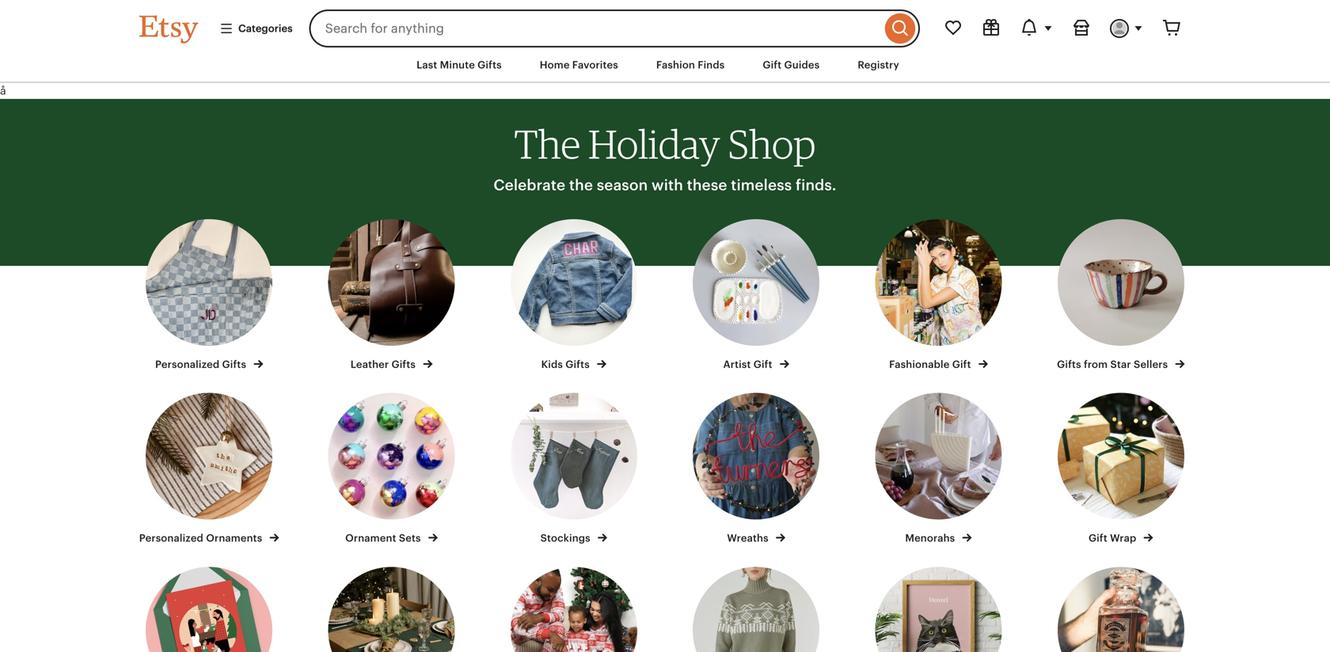 Task type: describe. For each thing, give the bounding box(es) containing it.
last minute gifts
[[417, 59, 502, 71]]

gift guides link
[[751, 51, 832, 79]]

the
[[515, 120, 581, 168]]

season
[[597, 177, 648, 194]]

artist gift link
[[680, 219, 834, 372]]

registry link
[[846, 51, 912, 79]]

gifts for leather gifts
[[392, 359, 416, 371]]

the holiday shop
[[515, 120, 816, 168]]

holiday
[[589, 120, 721, 168]]

gift right fashionable
[[953, 359, 972, 371]]

with
[[652, 177, 684, 194]]

last minute gifts link
[[405, 51, 514, 79]]

menorahs link
[[862, 393, 1016, 546]]

wrap
[[1111, 533, 1137, 545]]

gift guides
[[763, 59, 820, 71]]

sets
[[399, 533, 421, 545]]

guides
[[785, 59, 820, 71]]

timeless
[[731, 177, 792, 194]]

personalized ornaments
[[139, 533, 265, 545]]

these
[[687, 177, 728, 194]]

star
[[1111, 359, 1132, 371]]

categories button
[[208, 14, 305, 43]]

fashion finds link
[[645, 51, 737, 79]]

gift inside 'menu bar'
[[763, 59, 782, 71]]

gifts inside 'link'
[[478, 59, 502, 71]]

favorites
[[573, 59, 619, 71]]

ornament sets link
[[315, 393, 469, 546]]

fashionable
[[890, 359, 950, 371]]

the holiday shop main content
[[0, 99, 1331, 653]]

kids
[[542, 359, 563, 371]]



Task type: locate. For each thing, give the bounding box(es) containing it.
the
[[569, 177, 593, 194]]

gifts from star sellers
[[1058, 359, 1171, 371]]

ornament
[[345, 533, 397, 545]]

home favorites link
[[528, 51, 630, 79]]

categories
[[238, 23, 293, 34]]

ornaments
[[206, 533, 262, 545]]

fashionable gift
[[890, 359, 974, 371]]

gift wrap
[[1089, 533, 1140, 545]]

fashionable gift link
[[862, 219, 1016, 372]]

personalized ornaments link
[[132, 393, 286, 546]]

leather gifts link
[[315, 219, 469, 372]]

kids gifts
[[542, 359, 593, 371]]

gift right artist
[[754, 359, 773, 371]]

ornament sets
[[345, 533, 424, 545]]

home
[[540, 59, 570, 71]]

leather gifts
[[351, 359, 419, 371]]

minute
[[440, 59, 475, 71]]

home favorites
[[540, 59, 619, 71]]

sellers
[[1134, 359, 1169, 371]]

celebrate
[[494, 177, 566, 194]]

categories banner
[[111, 0, 1220, 48]]

menorahs
[[906, 533, 958, 545]]

gifts
[[478, 59, 502, 71], [222, 359, 246, 371], [392, 359, 416, 371], [566, 359, 590, 371], [1058, 359, 1082, 371]]

gifts from star sellers link
[[1045, 219, 1199, 372]]

gifts for kids gifts
[[566, 359, 590, 371]]

0 vertical spatial personalized
[[155, 359, 220, 371]]

registry
[[858, 59, 900, 71]]

personalized gifts
[[155, 359, 249, 371]]

personalized for personalized gifts
[[155, 359, 220, 371]]

gifts for personalized gifts
[[222, 359, 246, 371]]

gift wrap link
[[1045, 393, 1199, 546]]

fashion finds
[[657, 59, 725, 71]]

personalized for personalized ornaments
[[139, 533, 204, 545]]

menu bar containing last minute gifts
[[111, 48, 1220, 83]]

wreaths link
[[680, 393, 834, 546]]

wreaths
[[727, 533, 772, 545]]

from
[[1084, 359, 1108, 371]]

gift
[[763, 59, 782, 71], [754, 359, 773, 371], [953, 359, 972, 371], [1089, 533, 1108, 545]]

none search field inside the categories banner
[[309, 10, 921, 48]]

Search for anything text field
[[309, 10, 882, 48]]

gift left wrap
[[1089, 533, 1108, 545]]

finds
[[698, 59, 725, 71]]

1 vertical spatial personalized
[[139, 533, 204, 545]]

kids gifts link
[[497, 219, 651, 372]]

artist gift
[[724, 359, 775, 371]]

None search field
[[309, 10, 921, 48]]

leather
[[351, 359, 389, 371]]

stockings
[[541, 533, 593, 545]]

finds.
[[796, 177, 837, 194]]

personalized
[[155, 359, 220, 371], [139, 533, 204, 545]]

shop
[[728, 120, 816, 168]]

last
[[417, 59, 438, 71]]

fashion
[[657, 59, 696, 71]]

personalized gifts link
[[132, 219, 286, 372]]

celebrate the season with these timeless finds.
[[494, 177, 837, 194]]

menu bar
[[111, 48, 1220, 83]]

gift left guides
[[763, 59, 782, 71]]

artist
[[724, 359, 751, 371]]

stockings link
[[497, 393, 651, 546]]



Task type: vqa. For each thing, say whether or not it's contained in the screenshot.
'Gifts' inside the the Leather Gifts LINK
yes



